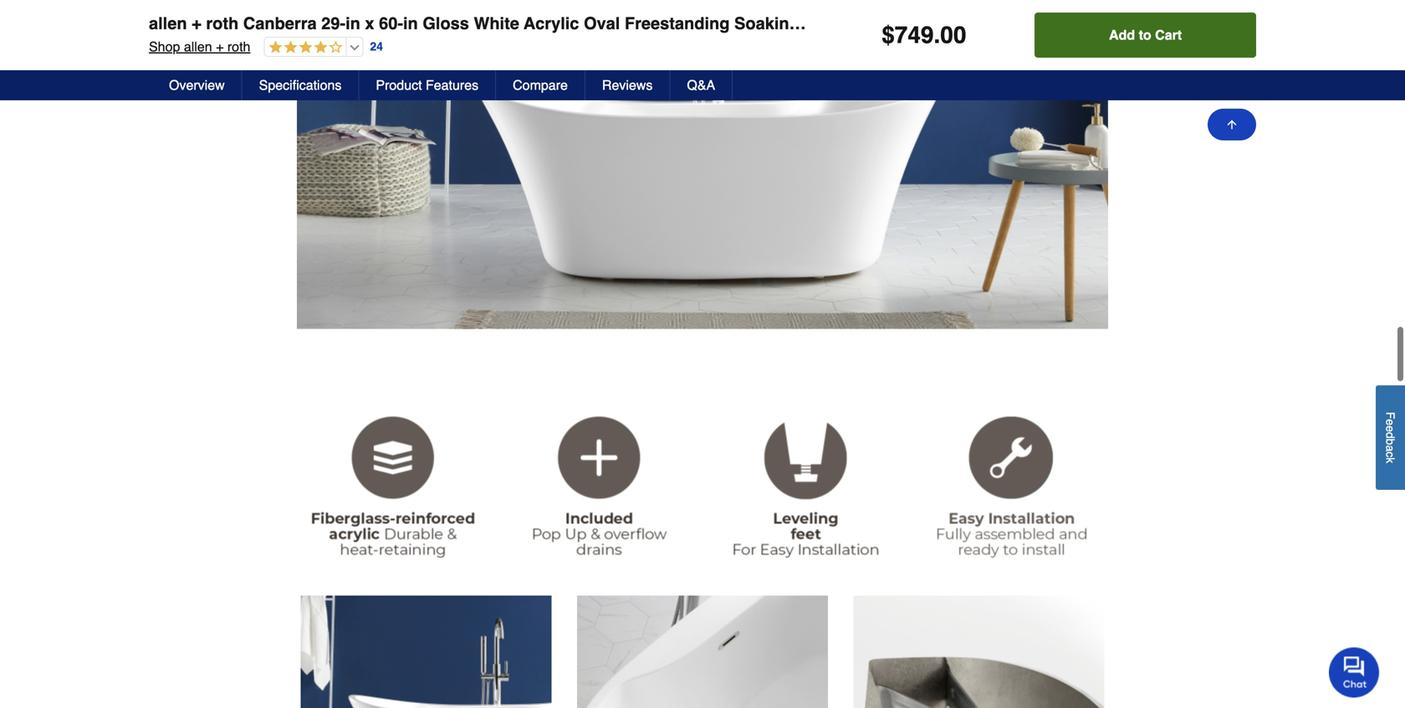 Task type: locate. For each thing, give the bounding box(es) containing it.
drain
[[910, 14, 953, 33]]

allen
[[149, 14, 187, 33], [184, 39, 212, 54]]

$
[[882, 22, 895, 49]]

+ up overview button
[[216, 39, 224, 54]]

(reversible
[[958, 14, 1048, 33]]

1 in from the left
[[346, 14, 361, 33]]

roth up shop allen + roth
[[206, 14, 239, 33]]

to
[[1139, 27, 1152, 43]]

in
[[346, 14, 361, 33], [403, 14, 418, 33]]

add to cart
[[1110, 27, 1183, 43]]

1 horizontal spatial in
[[403, 14, 418, 33]]

1 vertical spatial roth
[[227, 39, 251, 54]]

acrylic
[[524, 14, 579, 33]]

chat invite button image
[[1330, 647, 1381, 698]]

1 e from the top
[[1385, 420, 1398, 426]]

product features button
[[359, 70, 496, 100]]

drain)
[[1053, 14, 1101, 33]]

0 vertical spatial +
[[192, 14, 202, 33]]

product
[[376, 77, 422, 93]]

reviews button
[[586, 70, 671, 100]]

bathtub
[[804, 14, 868, 33]]

f
[[1385, 412, 1398, 420]]

+ up shop allen + roth
[[192, 14, 202, 33]]

shop allen + roth
[[149, 39, 251, 54]]

00
[[941, 22, 967, 49]]

$ 749 . 00
[[882, 22, 967, 49]]

in left the x
[[346, 14, 361, 33]]

compare
[[513, 77, 568, 93]]

specifications button
[[242, 70, 359, 100]]

0 vertical spatial allen
[[149, 14, 187, 33]]

product features
[[376, 77, 479, 93]]

with
[[872, 14, 906, 33]]

add
[[1110, 27, 1136, 43]]

e
[[1385, 420, 1398, 426], [1385, 426, 1398, 433]]

roth down the canberra
[[227, 39, 251, 54]]

+
[[192, 14, 202, 33], [216, 39, 224, 54]]

1 vertical spatial +
[[216, 39, 224, 54]]

allen up shop at the left top
[[149, 14, 187, 33]]

canberra
[[243, 14, 317, 33]]

add to cart button
[[1035, 13, 1257, 58]]

f e e d b a c k
[[1385, 412, 1398, 464]]

in left gloss
[[403, 14, 418, 33]]

2 in from the left
[[403, 14, 418, 33]]

d
[[1385, 433, 1398, 439]]

0 horizontal spatial in
[[346, 14, 361, 33]]

e up 'b' at the bottom right of the page
[[1385, 426, 1398, 433]]

allen right shop at the left top
[[184, 39, 212, 54]]

overview button
[[152, 70, 242, 100]]

white
[[474, 14, 520, 33]]

0 vertical spatial roth
[[206, 14, 239, 33]]

k
[[1385, 458, 1398, 464]]

x
[[365, 14, 375, 33]]

roth
[[206, 14, 239, 33], [227, 39, 251, 54]]

1 vertical spatial allen
[[184, 39, 212, 54]]

e up d
[[1385, 420, 1398, 426]]

0 horizontal spatial +
[[192, 14, 202, 33]]

arrow up image
[[1226, 118, 1239, 131]]



Task type: describe. For each thing, give the bounding box(es) containing it.
b
[[1385, 439, 1398, 446]]

cart
[[1156, 27, 1183, 43]]

compare button
[[496, 70, 586, 100]]

features
[[426, 77, 479, 93]]

oval
[[584, 14, 620, 33]]

29-
[[321, 14, 346, 33]]

60-
[[379, 14, 403, 33]]

gloss
[[423, 14, 469, 33]]

soaking
[[735, 14, 800, 33]]

c
[[1385, 452, 1398, 458]]

specifications
[[259, 77, 342, 93]]

shop
[[149, 39, 180, 54]]

f e e d b a c k button
[[1377, 386, 1406, 491]]

q&a button
[[671, 70, 733, 100]]

4.1 stars image
[[265, 40, 343, 56]]

a
[[1385, 446, 1398, 452]]

reviews
[[602, 77, 653, 93]]

freestanding
[[625, 14, 730, 33]]

2 e from the top
[[1385, 426, 1398, 433]]

1 horizontal spatial +
[[216, 39, 224, 54]]

24
[[370, 40, 383, 53]]

q&a
[[687, 77, 716, 93]]

749
[[895, 22, 934, 49]]

overview
[[169, 77, 225, 93]]

allen + roth canberra 29-in x 60-in gloss white acrylic oval freestanding soaking bathtub with drain (reversible drain)
[[149, 14, 1101, 33]]

.
[[934, 22, 941, 49]]



Task type: vqa. For each thing, say whether or not it's contained in the screenshot.
'Add'
yes



